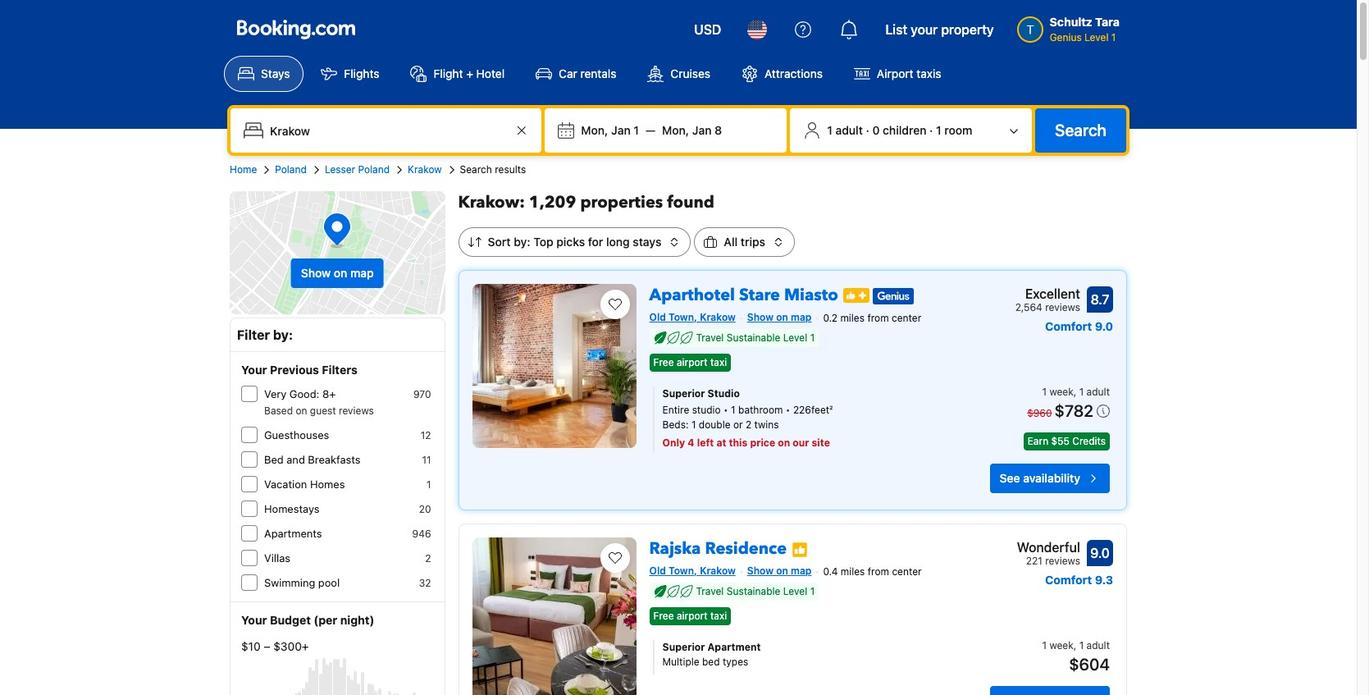 Task type: describe. For each thing, give the bounding box(es) containing it.
see
[[1000, 471, 1021, 485]]

2 inside superior studio entire studio • 1 bathroom • 226feet² beds: 1 double or 2 twins only 4 left at this price on our site
[[746, 419, 752, 431]]

sustainable for stare
[[727, 331, 781, 344]]

see availability
[[1000, 471, 1081, 485]]

your for your previous filters
[[241, 363, 267, 377]]

your for your budget (per night)
[[241, 613, 267, 627]]

—
[[646, 123, 656, 137]]

show inside button
[[301, 266, 331, 280]]

list your property link
[[876, 10, 1004, 49]]

double
[[699, 419, 731, 431]]

rajska
[[650, 538, 701, 560]]

attractions
[[765, 66, 823, 80]]

mon, jan 8 button
[[656, 116, 729, 145]]

travel for rajska
[[697, 585, 724, 598]]

superior apartment multiple bed types
[[663, 641, 761, 668]]

scored 8.7 element
[[1088, 286, 1114, 313]]

from for aparthotel stare miasto
[[868, 312, 889, 324]]

map inside button
[[350, 266, 374, 280]]

0.2 miles from center
[[824, 312, 922, 324]]

all
[[724, 235, 738, 249]]

town, for aparthotel
[[669, 311, 698, 323]]

airport for rajska
[[677, 610, 708, 622]]

1 up "superior apartment" link
[[811, 585, 815, 598]]

1 vertical spatial reviews
[[339, 405, 374, 417]]

adult for 1 week , 1 adult
[[1087, 386, 1111, 398]]

town, for rajska
[[669, 565, 698, 577]]

show on map for rajska residence
[[748, 565, 812, 577]]

swimming
[[264, 576, 315, 589]]

2 mon, from the left
[[662, 123, 690, 137]]

very
[[264, 387, 287, 401]]

on inside superior studio entire studio • 1 bathroom • 226feet² beds: 1 double or 2 twins only 4 left at this price on our site
[[778, 437, 791, 449]]

1 vertical spatial 9.0
[[1091, 546, 1110, 561]]

free for rajska
[[654, 610, 674, 622]]

center for aparthotel stare miasto
[[892, 312, 922, 324]]

$10 – $300+
[[241, 639, 309, 653]]

picks
[[557, 235, 585, 249]]

flight + hotel
[[434, 66, 505, 80]]

search for search
[[1056, 121, 1107, 140]]

our
[[793, 437, 810, 449]]

$960
[[1028, 407, 1053, 420]]

bed
[[264, 453, 284, 466]]

superior for aparthotel
[[663, 388, 705, 400]]

1 inside schultz tara genius level 1
[[1112, 31, 1117, 44]]

guest
[[310, 405, 336, 417]]

properties
[[581, 191, 663, 213]]

reviews for rajska residence
[[1046, 555, 1081, 567]]

1 week , 1 adult $604
[[1043, 640, 1111, 674]]

0 horizontal spatial 2
[[425, 552, 431, 565]]

1 jan from the left
[[612, 123, 631, 137]]

1 up $782
[[1080, 386, 1085, 398]]

0 vertical spatial 9.0
[[1096, 319, 1114, 333]]

cruises link
[[634, 56, 725, 92]]

8
[[715, 123, 723, 137]]

types
[[723, 656, 749, 668]]

filter by:
[[237, 328, 293, 342]]

comfort for aparthotel stare miasto
[[1046, 319, 1093, 333]]

aparthotel stare miasto image
[[472, 284, 637, 448]]

top
[[534, 235, 554, 249]]

all trips button
[[695, 227, 795, 257]]

lesser
[[325, 163, 356, 176]]

car rentals
[[559, 66, 617, 80]]

bed
[[703, 656, 720, 668]]

4
[[688, 437, 695, 449]]

1 week , 1 adult
[[1043, 386, 1111, 398]]

airport taxis
[[877, 66, 942, 80]]

excellent 2,564 reviews
[[1016, 286, 1081, 314]]

pool
[[318, 576, 340, 589]]

night)
[[340, 613, 375, 627]]

week for 1 week , 1 adult $604
[[1050, 640, 1074, 652]]

adult inside dropdown button
[[836, 123, 863, 137]]

only
[[663, 437, 686, 449]]

price
[[751, 437, 776, 449]]

airport taxis link
[[840, 56, 956, 92]]

this
[[729, 437, 748, 449]]

mon, jan 1 — mon, jan 8
[[581, 123, 723, 137]]

–
[[264, 639, 270, 653]]

$782
[[1055, 402, 1094, 420]]

on inside button
[[334, 266, 347, 280]]

show on map inside button
[[301, 266, 374, 280]]

villas
[[264, 552, 291, 565]]

2 jan from the left
[[693, 123, 712, 137]]

(per
[[314, 613, 338, 627]]

breakfasts
[[308, 453, 361, 466]]

sustainable for residence
[[727, 585, 781, 598]]

, for 1 week , 1 adult $604
[[1074, 640, 1077, 652]]

mon, jan 1 button
[[575, 116, 646, 145]]

cruises
[[671, 66, 711, 80]]

miasto
[[785, 284, 839, 306]]

taxi for aparthotel
[[711, 356, 727, 369]]

property
[[942, 22, 995, 37]]

apartment
[[708, 641, 761, 654]]

bathroom
[[739, 404, 783, 416]]

map for aparthotel stare miasto
[[791, 311, 812, 323]]

studio
[[692, 404, 721, 416]]

or
[[734, 419, 743, 431]]

old for rajska
[[650, 565, 666, 577]]

travel sustainable level 1 for residence
[[697, 585, 815, 598]]

miles for aparthotel stare miasto
[[841, 312, 865, 324]]

your budget (per night)
[[241, 613, 375, 627]]

long
[[607, 235, 630, 249]]

32
[[419, 577, 431, 589]]

221
[[1027, 555, 1043, 567]]

level for aparthotel stare miasto
[[784, 331, 808, 344]]

2 • from the left
[[786, 404, 791, 416]]

trips
[[741, 235, 766, 249]]

show for rajska residence
[[748, 565, 774, 577]]

studio
[[708, 388, 740, 400]]

lesser poland
[[325, 163, 390, 176]]

left
[[697, 437, 714, 449]]

airport for aparthotel
[[677, 356, 708, 369]]

homestays
[[264, 502, 320, 515]]

+
[[466, 66, 474, 80]]

attractions link
[[728, 56, 837, 92]]

usd
[[695, 22, 722, 37]]

comfort 9.3
[[1046, 573, 1114, 587]]

0.4
[[824, 566, 838, 578]]

children
[[883, 123, 927, 137]]

rajska residence
[[650, 538, 787, 560]]

1 adult · 0 children · 1 room button
[[797, 115, 1026, 146]]

wonderful 221 reviews
[[1017, 540, 1081, 567]]



Task type: vqa. For each thing, say whether or not it's contained in the screenshot.
second mon, from the left
yes



Task type: locate. For each thing, give the bounding box(es) containing it.
2,564
[[1016, 301, 1043, 314]]

stays
[[633, 235, 662, 249]]

2 travel from the top
[[697, 585, 724, 598]]

wonderful element
[[1017, 538, 1081, 557]]

taxi up studio at bottom
[[711, 356, 727, 369]]

0 vertical spatial comfort
[[1046, 319, 1093, 333]]

1 adult · 0 children · 1 room
[[828, 123, 973, 137]]

free airport taxi up studio at bottom
[[654, 356, 727, 369]]

2 taxi from the top
[[711, 610, 727, 622]]

search results
[[460, 163, 526, 176]]

krakow for aparthotel
[[700, 311, 736, 323]]

2 miles from the top
[[841, 566, 865, 578]]

adult for 1 week , 1 adult $604
[[1087, 640, 1111, 652]]

by:
[[514, 235, 531, 249], [273, 328, 293, 342]]

town, down aparthotel
[[669, 311, 698, 323]]

1 vertical spatial show on map
[[748, 311, 812, 323]]

your account menu schultz tara genius level 1 element
[[1018, 7, 1127, 45]]

sort
[[488, 235, 511, 249]]

0 vertical spatial from
[[868, 312, 889, 324]]

free up entire
[[654, 356, 674, 369]]

1 horizontal spatial poland
[[358, 163, 390, 176]]

hotel
[[477, 66, 505, 80]]

1 , from the top
[[1074, 386, 1077, 398]]

adult up $782
[[1087, 386, 1111, 398]]

1 vertical spatial center
[[893, 566, 922, 578]]

vacation homes
[[264, 478, 345, 491]]

2 superior from the top
[[663, 641, 705, 654]]

on
[[334, 266, 347, 280], [777, 311, 789, 323], [296, 405, 307, 417], [778, 437, 791, 449], [777, 565, 789, 577]]

1 vertical spatial old
[[650, 565, 666, 577]]

0 horizontal spatial by:
[[273, 328, 293, 342]]

1 town, from the top
[[669, 311, 698, 323]]

1 vertical spatial travel
[[697, 585, 724, 598]]

free for aparthotel
[[654, 356, 674, 369]]

list your property
[[886, 22, 995, 37]]

0 vertical spatial by:
[[514, 235, 531, 249]]

1 vertical spatial airport
[[677, 610, 708, 622]]

search for search results
[[460, 163, 492, 176]]

1 week from the top
[[1050, 386, 1074, 398]]

travel down aparthotel
[[697, 331, 724, 344]]

1 horizontal spatial by:
[[514, 235, 531, 249]]

1 vertical spatial town,
[[669, 565, 698, 577]]

• down studio at bottom
[[724, 404, 729, 416]]

1 horizontal spatial ·
[[930, 123, 934, 137]]

2 vertical spatial show
[[748, 565, 774, 577]]

krakow
[[408, 163, 442, 176], [700, 311, 736, 323], [700, 565, 736, 577]]

all trips
[[724, 235, 766, 249]]

very good: 8+
[[264, 387, 336, 401]]

0 horizontal spatial jan
[[612, 123, 631, 137]]

krakow down aparthotel
[[700, 311, 736, 323]]

your up very
[[241, 363, 267, 377]]

0 horizontal spatial poland
[[275, 163, 307, 176]]

, for 1 week , 1 adult
[[1074, 386, 1077, 398]]

site
[[812, 437, 831, 449]]

1 travel from the top
[[697, 331, 724, 344]]

level down 'miasto'
[[784, 331, 808, 344]]

superior studio link
[[663, 387, 940, 402]]

search results updated. krakow: 1,209 properties found. element
[[458, 191, 1128, 214]]

1 vertical spatial your
[[241, 613, 267, 627]]

center right 0.4
[[893, 566, 922, 578]]

0 horizontal spatial mon,
[[581, 123, 609, 137]]

2 center from the top
[[893, 566, 922, 578]]

0 horizontal spatial search
[[460, 163, 492, 176]]

travel for aparthotel
[[697, 331, 724, 344]]

adult left 0 in the top right of the page
[[836, 123, 863, 137]]

adult inside 1 week , 1 adult $604
[[1087, 640, 1111, 652]]

1 vertical spatial krakow
[[700, 311, 736, 323]]

level down the tara
[[1085, 31, 1109, 44]]

1 free airport taxi from the top
[[654, 356, 727, 369]]

flight
[[434, 66, 463, 80]]

1 left 0 in the top right of the page
[[828, 123, 833, 137]]

1 down the 11
[[427, 479, 431, 491]]

0 vertical spatial travel
[[697, 331, 724, 344]]

1 down the tara
[[1112, 31, 1117, 44]]

comfort 9.0
[[1046, 319, 1114, 333]]

0 vertical spatial taxi
[[711, 356, 727, 369]]

0
[[873, 123, 880, 137]]

1 left room
[[937, 123, 942, 137]]

scored 9.0 element
[[1088, 540, 1114, 567]]

1 vertical spatial search
[[460, 163, 492, 176]]

1 from from the top
[[868, 312, 889, 324]]

2 airport from the top
[[677, 610, 708, 622]]

2 vertical spatial krakow
[[700, 565, 736, 577]]

12
[[421, 429, 431, 442]]

2 from from the top
[[868, 566, 890, 578]]

taxi up apartment
[[711, 610, 727, 622]]

1 horizontal spatial 2
[[746, 419, 752, 431]]

2 old from the top
[[650, 565, 666, 577]]

0 vertical spatial travel sustainable level 1
[[697, 331, 815, 344]]

beds:
[[663, 419, 689, 431]]

2 vertical spatial show on map
[[748, 565, 812, 577]]

map for rajska residence
[[791, 565, 812, 577]]

miles right 0.4
[[841, 566, 865, 578]]

0 vertical spatial sustainable
[[727, 331, 781, 344]]

week up $604
[[1050, 640, 1074, 652]]

2 sustainable from the top
[[727, 585, 781, 598]]

reviews inside excellent 2,564 reviews
[[1046, 301, 1081, 314]]

2 town, from the top
[[669, 565, 698, 577]]

superior up multiple
[[663, 641, 705, 654]]

1 vertical spatial comfort
[[1046, 573, 1093, 587]]

poland right lesser
[[358, 163, 390, 176]]

show for aparthotel stare miasto
[[748, 311, 774, 323]]

2 free airport taxi from the top
[[654, 610, 727, 622]]

2 vertical spatial reviews
[[1046, 555, 1081, 567]]

room
[[945, 123, 973, 137]]

your
[[241, 363, 267, 377], [241, 613, 267, 627]]

free
[[654, 356, 674, 369], [654, 610, 674, 622]]

comfort
[[1046, 319, 1093, 333], [1046, 573, 1093, 587]]

miles for rajska residence
[[841, 566, 865, 578]]

2 right or
[[746, 419, 752, 431]]

by: for sort
[[514, 235, 531, 249]]

1 vertical spatial travel sustainable level 1
[[697, 585, 815, 598]]

8.7
[[1091, 292, 1110, 307]]

1 old from the top
[[650, 311, 666, 323]]

town,
[[669, 311, 698, 323], [669, 565, 698, 577]]

superior inside "superior apartment multiple bed types"
[[663, 641, 705, 654]]

1 vertical spatial ,
[[1074, 640, 1077, 652]]

free airport taxi for rajska
[[654, 610, 727, 622]]

0 vertical spatial town,
[[669, 311, 698, 323]]

and
[[287, 453, 305, 466]]

· left 0 in the top right of the page
[[866, 123, 870, 137]]

2 your from the top
[[241, 613, 267, 627]]

jan
[[612, 123, 631, 137], [693, 123, 712, 137]]

week for 1 week , 1 adult
[[1050, 386, 1074, 398]]

2 vertical spatial level
[[784, 585, 808, 598]]

by: for filter
[[273, 328, 293, 342]]

from right 0.4
[[868, 566, 890, 578]]

comfort down wonderful 221 reviews
[[1046, 573, 1093, 587]]

1 • from the left
[[724, 404, 729, 416]]

guesthouses
[[264, 428, 329, 442]]

0 vertical spatial level
[[1085, 31, 1109, 44]]

poland
[[275, 163, 307, 176], [358, 163, 390, 176]]

1 travel sustainable level 1 from the top
[[697, 331, 815, 344]]

level for rajska residence
[[784, 585, 808, 598]]

rajska residence link
[[650, 531, 787, 560]]

9.0 down 8.7
[[1096, 319, 1114, 333]]

1 your from the top
[[241, 363, 267, 377]]

0 vertical spatial krakow
[[408, 163, 442, 176]]

1 sustainable from the top
[[727, 331, 781, 344]]

1 vertical spatial free airport taxi
[[654, 610, 727, 622]]

9.0 up 9.3
[[1091, 546, 1110, 561]]

schultz
[[1050, 15, 1093, 29]]

travel down rajska residence
[[697, 585, 724, 598]]

2 travel sustainable level 1 from the top
[[697, 585, 815, 598]]

, up $604
[[1074, 640, 1077, 652]]

results
[[495, 163, 526, 176]]

2 · from the left
[[930, 123, 934, 137]]

earn $55 credits
[[1028, 435, 1106, 447]]

2 old town, krakow from the top
[[650, 565, 736, 577]]

0 vertical spatial reviews
[[1046, 301, 1081, 314]]

taxi for rajska
[[711, 610, 727, 622]]

0 vertical spatial week
[[1050, 386, 1074, 398]]

0 vertical spatial show on map
[[301, 266, 374, 280]]

miles right 0.2
[[841, 312, 865, 324]]

from right 0.2
[[868, 312, 889, 324]]

filters
[[322, 363, 358, 377]]

jan left —
[[612, 123, 631, 137]]

1 up or
[[731, 404, 736, 416]]

krakow for rajska
[[700, 565, 736, 577]]

free up multiple
[[654, 610, 674, 622]]

0 horizontal spatial •
[[724, 404, 729, 416]]

1 horizontal spatial search
[[1056, 121, 1107, 140]]

superior inside superior studio entire studio • 1 bathroom • 226feet² beds: 1 double or 2 twins only 4 left at this price on our site
[[663, 388, 705, 400]]

travel sustainable level 1 down "stare"
[[697, 331, 815, 344]]

1 vertical spatial week
[[1050, 640, 1074, 652]]

reviews for aparthotel stare miasto
[[1046, 301, 1081, 314]]

1 vertical spatial from
[[868, 566, 890, 578]]

residence
[[705, 538, 787, 560]]

from for rajska residence
[[868, 566, 890, 578]]

reviews up comfort 9.0
[[1046, 301, 1081, 314]]

, up $782
[[1074, 386, 1077, 398]]

reviews inside wonderful 221 reviews
[[1046, 555, 1081, 567]]

free airport taxi
[[654, 356, 727, 369], [654, 610, 727, 622]]

0 vertical spatial map
[[350, 266, 374, 280]]

1 vertical spatial show
[[748, 311, 774, 323]]

0 vertical spatial ,
[[1074, 386, 1077, 398]]

2 , from the top
[[1074, 640, 1077, 652]]

1 poland from the left
[[275, 163, 307, 176]]

sustainable
[[727, 331, 781, 344], [727, 585, 781, 598]]

Where are you going? field
[[263, 116, 513, 145]]

aparthotel
[[650, 284, 735, 306]]

2 poland from the left
[[358, 163, 390, 176]]

0 vertical spatial miles
[[841, 312, 865, 324]]

0 vertical spatial show
[[301, 266, 331, 280]]

free airport taxi up "superior apartment multiple bed types"
[[654, 610, 727, 622]]

sustainable down residence
[[727, 585, 781, 598]]

1 taxi from the top
[[711, 356, 727, 369]]

swimming pool
[[264, 576, 340, 589]]

level up "superior apartment" link
[[784, 585, 808, 598]]

krakow down rajska residence
[[700, 565, 736, 577]]

1 center from the top
[[892, 312, 922, 324]]

1 vertical spatial taxi
[[711, 610, 727, 622]]

1 vertical spatial 2
[[425, 552, 431, 565]]

, inside 1 week , 1 adult $604
[[1074, 640, 1077, 652]]

1 vertical spatial sustainable
[[727, 585, 781, 598]]

1 vertical spatial miles
[[841, 566, 865, 578]]

budget
[[270, 613, 311, 627]]

0 vertical spatial center
[[892, 312, 922, 324]]

$10
[[241, 639, 261, 653]]

mon, right —
[[662, 123, 690, 137]]

$604
[[1070, 655, 1111, 674]]

0 vertical spatial search
[[1056, 121, 1107, 140]]

poland right the home
[[275, 163, 307, 176]]

0 vertical spatial superior
[[663, 388, 705, 400]]

1 mon, from the left
[[581, 123, 609, 137]]

1 horizontal spatial mon,
[[662, 123, 690, 137]]

tara
[[1096, 15, 1120, 29]]

jan left 8
[[693, 123, 712, 137]]

0 vertical spatial old town, krakow
[[650, 311, 736, 323]]

miles
[[841, 312, 865, 324], [841, 566, 865, 578]]

1 vertical spatial free
[[654, 610, 674, 622]]

comfort down excellent 2,564 reviews
[[1046, 319, 1093, 333]]

• down 'superior studio' link
[[786, 404, 791, 416]]

1 horizontal spatial •
[[786, 404, 791, 416]]

0 vertical spatial adult
[[836, 123, 863, 137]]

0 vertical spatial 2
[[746, 419, 752, 431]]

by: left top
[[514, 235, 531, 249]]

1 vertical spatial map
[[791, 311, 812, 323]]

center right 0.2
[[892, 312, 922, 324]]

at
[[717, 437, 727, 449]]

9.3
[[1096, 573, 1114, 587]]

old down aparthotel
[[650, 311, 666, 323]]

found
[[668, 191, 715, 213]]

2 vertical spatial adult
[[1087, 640, 1111, 652]]

adult up $604
[[1087, 640, 1111, 652]]

poland link
[[275, 163, 307, 177]]

entire
[[663, 404, 690, 416]]

1 vertical spatial adult
[[1087, 386, 1111, 398]]

1 vertical spatial by:
[[273, 328, 293, 342]]

wonderful
[[1017, 540, 1081, 555]]

show on map
[[301, 266, 374, 280], [748, 311, 812, 323], [748, 565, 812, 577]]

2 comfort from the top
[[1046, 573, 1093, 587]]

week up $782
[[1050, 386, 1074, 398]]

1 left —
[[634, 123, 639, 137]]

20
[[419, 503, 431, 515]]

by: right "filter"
[[273, 328, 293, 342]]

rajska residence image
[[472, 538, 637, 695]]

free airport taxi for aparthotel
[[654, 356, 727, 369]]

old town, krakow down rajska
[[650, 565, 736, 577]]

1 vertical spatial old town, krakow
[[650, 565, 736, 577]]

1 vertical spatial level
[[784, 331, 808, 344]]

1 old town, krakow from the top
[[650, 311, 736, 323]]

0 vertical spatial free airport taxi
[[654, 356, 727, 369]]

0 horizontal spatial ·
[[866, 123, 870, 137]]

old town, krakow down aparthotel
[[650, 311, 736, 323]]

1 · from the left
[[866, 123, 870, 137]]

1 up $960
[[1043, 386, 1047, 398]]

show on map button
[[291, 259, 384, 288]]

week inside 1 week , 1 adult $604
[[1050, 640, 1074, 652]]

1 down 'miasto'
[[811, 331, 815, 344]]

1 vertical spatial superior
[[663, 641, 705, 654]]

·
[[866, 123, 870, 137], [930, 123, 934, 137]]

2 week from the top
[[1050, 640, 1074, 652]]

travel sustainable level 1 for stare
[[697, 331, 815, 344]]

1 up $604
[[1080, 640, 1085, 652]]

show on map for aparthotel stare miasto
[[748, 311, 812, 323]]

0 vertical spatial your
[[241, 363, 267, 377]]

level
[[1085, 31, 1109, 44], [784, 331, 808, 344], [784, 585, 808, 598]]

reviews up comfort 9.3
[[1046, 555, 1081, 567]]

stays
[[261, 66, 290, 80]]

0 vertical spatial airport
[[677, 356, 708, 369]]

krakow link
[[408, 163, 442, 177]]

mon, left —
[[581, 123, 609, 137]]

1 airport from the top
[[677, 356, 708, 369]]

old down rajska
[[650, 565, 666, 577]]

airport up "superior apartment multiple bed types"
[[677, 610, 708, 622]]

this property is part of our preferred plus program. it's committed to providing outstanding service and excellent value. it'll pay us a higher commission if you make a booking. image
[[844, 288, 870, 303], [844, 288, 870, 303]]

old for aparthotel
[[650, 311, 666, 323]]

airport
[[877, 66, 914, 80]]

aparthotel stare miasto
[[650, 284, 839, 306]]

excellent element
[[1016, 284, 1081, 304]]

2 up 32
[[425, 552, 431, 565]]

search inside button
[[1056, 121, 1107, 140]]

0 vertical spatial old
[[650, 311, 666, 323]]

town, down rajska
[[669, 565, 698, 577]]

genius discounts available at this property. image
[[873, 288, 914, 304], [873, 288, 914, 304]]

1 down comfort 9.3
[[1043, 640, 1047, 652]]

1 superior from the top
[[663, 388, 705, 400]]

booking.com image
[[237, 20, 355, 39]]

old town, krakow for rajska
[[650, 565, 736, 577]]

your up $10 on the bottom of page
[[241, 613, 267, 627]]

1 right beds:
[[692, 419, 696, 431]]

· right the children
[[930, 123, 934, 137]]

$300+
[[274, 639, 309, 653]]

reviews right guest
[[339, 405, 374, 417]]

adult
[[836, 123, 863, 137], [1087, 386, 1111, 398], [1087, 640, 1111, 652]]

superior for rajska
[[663, 641, 705, 654]]

superior up entire
[[663, 388, 705, 400]]

1 horizontal spatial jan
[[693, 123, 712, 137]]

excellent
[[1026, 286, 1081, 301]]

center for rajska residence
[[893, 566, 922, 578]]

earn
[[1028, 435, 1049, 447]]

previous
[[270, 363, 319, 377]]

1 miles from the top
[[841, 312, 865, 324]]

krakow down where are you going? field on the left of the page
[[408, 163, 442, 176]]

your
[[911, 22, 938, 37]]

1 free from the top
[[654, 356, 674, 369]]

stare
[[740, 284, 781, 306]]

0 vertical spatial free
[[654, 356, 674, 369]]

this property is part of our preferred partner program. it's committed to providing excellent service and good value. it'll pay us a higher commission if you make a booking. image
[[792, 542, 809, 558], [792, 542, 809, 558]]

schultz tara genius level 1
[[1050, 15, 1120, 44]]

search button
[[1036, 108, 1127, 153]]

airport up studio at bottom
[[677, 356, 708, 369]]

see availability link
[[990, 464, 1111, 493]]

krakow: 1,209 properties found
[[458, 191, 715, 213]]

level inside schultz tara genius level 1
[[1085, 31, 1109, 44]]

old town, krakow for aparthotel
[[650, 311, 736, 323]]

2 free from the top
[[654, 610, 674, 622]]

226feet²
[[794, 404, 833, 416]]

search
[[1056, 121, 1107, 140], [460, 163, 492, 176]]

travel sustainable level 1 down residence
[[697, 585, 815, 598]]

2 vertical spatial map
[[791, 565, 812, 577]]

sustainable down "stare"
[[727, 331, 781, 344]]

2
[[746, 419, 752, 431], [425, 552, 431, 565]]

airport
[[677, 356, 708, 369], [677, 610, 708, 622]]

comfort for rajska residence
[[1046, 573, 1093, 587]]

1 comfort from the top
[[1046, 319, 1093, 333]]

credits
[[1073, 435, 1106, 447]]



